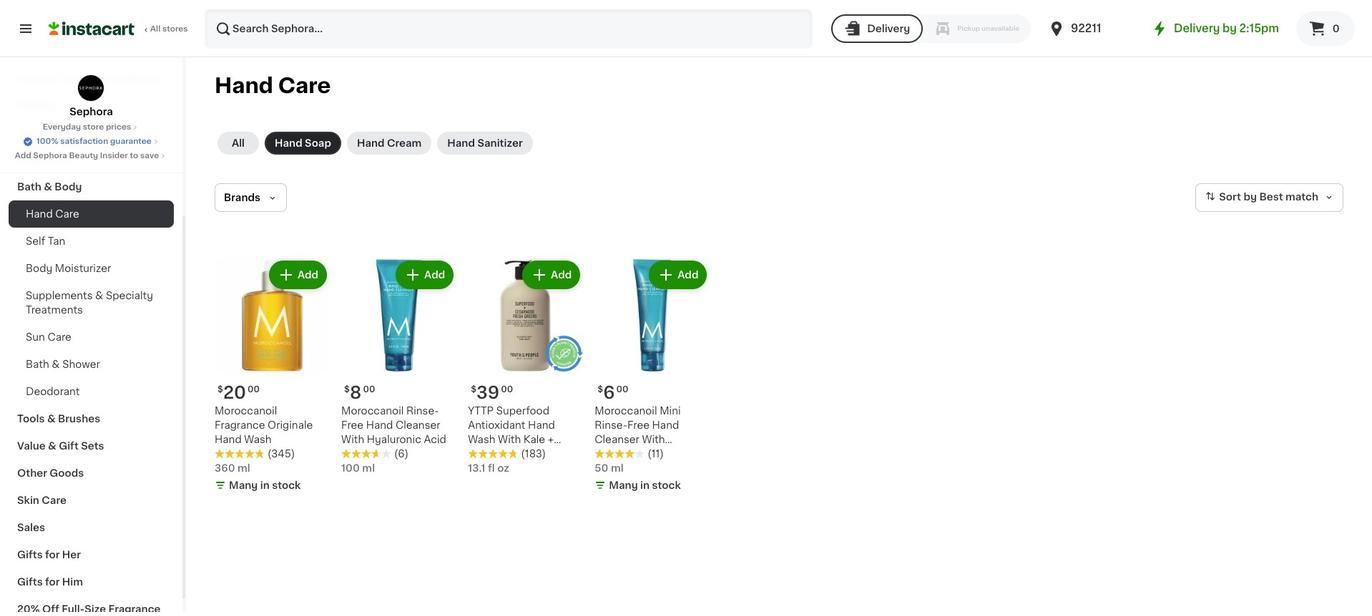 Task type: vqa. For each thing, say whether or not it's contained in the screenshot.
the leftmost the Sugar
no



Task type: describe. For each thing, give the bounding box(es) containing it.
$ for 6
[[598, 385, 604, 394]]

value
[[17, 441, 46, 451]]

holiday party ready beauty
[[17, 73, 163, 83]]

bath & shower
[[26, 359, 100, 369]]

100
[[342, 463, 360, 473]]

everyday store prices link
[[43, 122, 140, 133]]

$ 20 00
[[218, 384, 260, 401]]

bath & shower link
[[9, 351, 174, 378]]

wash for 39
[[468, 435, 496, 445]]

0 horizontal spatial body
[[26, 263, 52, 273]]

all link
[[218, 132, 259, 155]]

free inside moroccanoil rinse- free hand cleanser with hyaluronic acid
[[342, 420, 364, 430]]

hand cream link
[[347, 132, 432, 155]]

yttp superfood antioxidant hand wash with kale + green tea
[[468, 406, 555, 459]]

stores
[[162, 25, 188, 33]]

product group containing 8
[[342, 258, 457, 475]]

tan
[[48, 236, 65, 246]]

goods
[[50, 468, 84, 478]]

other goods
[[17, 468, 84, 478]]

all for all stores
[[150, 25, 161, 33]]

13.1
[[468, 463, 486, 473]]

gift
[[59, 441, 79, 451]]

add button for 8
[[397, 262, 453, 288]]

moroccanoil for 8
[[342, 406, 404, 416]]

rinse- inside moroccanoil rinse- free hand cleanser with hyaluronic acid
[[407, 406, 439, 416]]

originale
[[268, 420, 313, 430]]

brands
[[224, 193, 261, 203]]

with for 39
[[498, 435, 521, 445]]

hand soap link
[[265, 132, 341, 155]]

body moisturizer
[[26, 263, 111, 273]]

& for body
[[44, 182, 52, 192]]

1 horizontal spatial hand care
[[215, 75, 331, 96]]

bath for bath & shower
[[26, 359, 49, 369]]

0 vertical spatial body
[[55, 182, 82, 192]]

tools & brushes
[[17, 414, 100, 424]]

sun
[[26, 332, 45, 342]]

care for sun care link
[[48, 332, 71, 342]]

hand soap
[[275, 138, 331, 148]]

fl
[[488, 463, 495, 473]]

hand up all "link"
[[215, 75, 273, 96]]

sephora link
[[70, 74, 113, 119]]

everyday store prices
[[43, 123, 131, 131]]

delivery by 2:15pm
[[1175, 23, 1280, 34]]

save
[[140, 152, 159, 160]]

guarantee
[[110, 137, 152, 145]]

ready
[[90, 73, 123, 83]]

20
[[223, 384, 246, 401]]

wash for 20
[[244, 435, 272, 445]]

specialty
[[106, 291, 153, 301]]

6
[[604, 384, 615, 401]]

+
[[548, 435, 554, 445]]

$ for 8
[[344, 385, 350, 394]]

mini
[[660, 406, 681, 416]]

rinse- inside moroccanoil mini rinse-free hand cleanser with hyaluronic acid
[[595, 420, 628, 430]]

bath for bath & body
[[17, 182, 41, 192]]

& for shower
[[52, 359, 60, 369]]

best
[[1260, 192, 1284, 202]]

moroccanoil for 6
[[595, 406, 658, 416]]

gifts for gifts for her
[[17, 550, 43, 560]]

deodorant
[[26, 387, 80, 397]]

sort
[[1220, 192, 1242, 202]]

add sephora beauty insider to save link
[[15, 150, 168, 162]]

hair care link
[[9, 119, 174, 146]]

$ 39 00
[[471, 384, 513, 401]]

green
[[468, 449, 499, 459]]

him
[[62, 577, 83, 587]]

yttp
[[468, 406, 494, 416]]

hand cream
[[357, 138, 422, 148]]

delivery for delivery
[[868, 24, 911, 34]]

brushes
[[58, 414, 100, 424]]

00 for 8
[[363, 385, 375, 394]]

hand left cream
[[357, 138, 385, 148]]

add inside add sephora beauty insider to save link
[[15, 152, 31, 160]]

instacart logo image
[[49, 20, 135, 37]]

100% satisfaction guarantee
[[37, 137, 152, 145]]

in for 6
[[641, 480, 650, 490]]

& for brushes
[[47, 414, 56, 424]]

skin
[[17, 495, 39, 505]]

fragrance inside the moroccanoil fragrance originale hand wash
[[215, 420, 265, 430]]

100 ml
[[342, 463, 375, 473]]

her
[[62, 550, 81, 560]]

hand inside moroccanoil rinse- free hand cleanser with hyaluronic acid
[[366, 420, 393, 430]]

ml for 6
[[611, 463, 624, 473]]

360 ml
[[215, 463, 250, 473]]

2:15pm
[[1240, 23, 1280, 34]]

store
[[83, 123, 104, 131]]

& for gift
[[48, 441, 56, 451]]

moroccanoil for 20
[[215, 406, 277, 416]]

add for 20
[[298, 270, 319, 280]]

cleanser inside moroccanoil rinse- free hand cleanser with hyaluronic acid
[[396, 420, 441, 430]]

$ for 39
[[471, 385, 477, 394]]

00 for 6
[[617, 385, 629, 394]]

with inside moroccanoil mini rinse-free hand cleanser with hyaluronic acid
[[642, 435, 665, 445]]

tools
[[17, 414, 45, 424]]

best match
[[1260, 192, 1319, 202]]

hyaluronic inside moroccanoil mini rinse-free hand cleanser with hyaluronic acid
[[595, 449, 650, 459]]

360
[[215, 463, 235, 473]]

self tan link
[[9, 228, 174, 255]]

add for 6
[[678, 270, 699, 280]]

gifts for her link
[[9, 541, 174, 568]]

hand care link
[[9, 200, 174, 228]]

add button for 6
[[651, 262, 706, 288]]

product group containing 20
[[215, 258, 330, 495]]

delivery by 2:15pm link
[[1152, 20, 1280, 37]]

hand inside moroccanoil mini rinse-free hand cleanser with hyaluronic acid
[[652, 420, 680, 430]]

gifts for her
[[17, 550, 81, 560]]

delivery button
[[832, 14, 924, 43]]

bath & body link
[[9, 173, 174, 200]]

for for her
[[45, 550, 60, 560]]

care for skin care link
[[42, 495, 66, 505]]

value & gift sets link
[[9, 432, 174, 460]]

sun care
[[26, 332, 71, 342]]

skin care
[[17, 495, 66, 505]]

care for hair care link
[[41, 127, 66, 137]]

care up hand soap 'link'
[[278, 75, 331, 96]]

all stores link
[[49, 9, 189, 49]]

moroccanoil rinse- free hand cleanser with hyaluronic acid
[[342, 406, 447, 445]]

many for 6
[[609, 480, 638, 490]]

value & gift sets
[[17, 441, 104, 451]]

product group containing 6
[[595, 258, 710, 495]]

00 for 20
[[248, 385, 260, 394]]

moroccanoil mini rinse-free hand cleanser with hyaluronic acid
[[595, 406, 681, 459]]

ml for 20
[[238, 463, 250, 473]]



Task type: locate. For each thing, give the bounding box(es) containing it.
1 vertical spatial for
[[45, 577, 60, 587]]

sort by
[[1220, 192, 1258, 202]]

1 vertical spatial all
[[232, 138, 245, 148]]

by for sort
[[1244, 192, 1258, 202]]

kale
[[524, 435, 546, 445]]

$ inside $ 8 00
[[344, 385, 350, 394]]

many for 20
[[229, 480, 258, 490]]

hand sanitizer link
[[438, 132, 533, 155]]

by inside best match sort by field
[[1244, 192, 1258, 202]]

stock down (11)
[[652, 480, 681, 490]]

00 inside $ 8 00
[[363, 385, 375, 394]]

moroccanoil down $ 6 00
[[595, 406, 658, 416]]

0 horizontal spatial beauty
[[69, 152, 98, 160]]

0 horizontal spatial hyaluronic
[[367, 435, 422, 445]]

care right sun
[[48, 332, 71, 342]]

with up "tea"
[[498, 435, 521, 445]]

1 horizontal spatial many
[[609, 480, 638, 490]]

1 horizontal spatial wash
[[468, 435, 496, 445]]

hand left sanitizer
[[448, 138, 475, 148]]

bath down "100%"
[[17, 182, 41, 192]]

sephora logo image
[[78, 74, 105, 102]]

in down (11)
[[641, 480, 650, 490]]

1 product group from the left
[[215, 258, 330, 495]]

stock down (345)
[[272, 480, 301, 490]]

gifts down gifts for her
[[17, 577, 43, 587]]

free up (11)
[[628, 420, 650, 430]]

2 add button from the left
[[397, 262, 453, 288]]

ml
[[238, 463, 250, 473], [362, 463, 375, 473], [611, 463, 624, 473]]

delivery
[[1175, 23, 1221, 34], [868, 24, 911, 34]]

makeup
[[17, 100, 59, 110]]

1 horizontal spatial hyaluronic
[[595, 449, 650, 459]]

1 horizontal spatial by
[[1244, 192, 1258, 202]]

soap
[[305, 138, 331, 148]]

39
[[477, 384, 500, 401]]

moroccanoil inside the moroccanoil fragrance originale hand wash
[[215, 406, 277, 416]]

care right skin
[[42, 495, 66, 505]]

50
[[595, 463, 609, 473]]

acid inside moroccanoil mini rinse-free hand cleanser with hyaluronic acid
[[652, 449, 675, 459]]

hand inside the yttp superfood antioxidant hand wash with kale + green tea
[[528, 420, 555, 430]]

0 vertical spatial by
[[1223, 23, 1238, 34]]

add
[[15, 152, 31, 160], [298, 270, 319, 280], [424, 270, 445, 280], [551, 270, 572, 280], [678, 270, 699, 280]]

sephora up store at the left top of the page
[[70, 107, 113, 117]]

1 vertical spatial by
[[1244, 192, 1258, 202]]

1 vertical spatial body
[[26, 263, 52, 273]]

3 with from the left
[[642, 435, 665, 445]]

ml right 100
[[362, 463, 375, 473]]

$ up moroccanoil rinse- free hand cleanser with hyaluronic acid on the bottom of the page
[[344, 385, 350, 394]]

hand left soap
[[275, 138, 303, 148]]

stock for 20
[[272, 480, 301, 490]]

0 vertical spatial bath
[[17, 182, 41, 192]]

1 horizontal spatial stock
[[652, 480, 681, 490]]

party
[[60, 73, 87, 83]]

for
[[45, 550, 60, 560], [45, 577, 60, 587]]

0 vertical spatial fragrance
[[17, 155, 69, 165]]

0 horizontal spatial wash
[[244, 435, 272, 445]]

care right hair
[[41, 127, 66, 137]]

4 00 from the left
[[617, 385, 629, 394]]

2 many in stock from the left
[[609, 480, 681, 490]]

1 horizontal spatial with
[[498, 435, 521, 445]]

$ 8 00
[[344, 384, 375, 401]]

& inside supplements & specialty treatments
[[95, 291, 103, 301]]

1 vertical spatial gifts
[[17, 577, 43, 587]]

all inside "link"
[[232, 138, 245, 148]]

wash up green
[[468, 435, 496, 445]]

rinse-
[[407, 406, 439, 416], [595, 420, 628, 430]]

prices
[[106, 123, 131, 131]]

1 vertical spatial rinse-
[[595, 420, 628, 430]]

0 horizontal spatial all
[[150, 25, 161, 33]]

2 free from the left
[[628, 420, 650, 430]]

acid inside moroccanoil rinse- free hand cleanser with hyaluronic acid
[[424, 435, 447, 445]]

1 horizontal spatial cleanser
[[595, 435, 640, 445]]

None search field
[[205, 9, 813, 49]]

tools & brushes link
[[9, 405, 174, 432]]

moroccanoil
[[215, 406, 277, 416], [342, 406, 404, 416], [595, 406, 658, 416]]

hand care down bath & body
[[26, 209, 79, 219]]

many in stock for 6
[[609, 480, 681, 490]]

body moisturizer link
[[9, 255, 174, 282]]

0 horizontal spatial by
[[1223, 23, 1238, 34]]

with for 8
[[342, 435, 365, 445]]

sales link
[[9, 514, 174, 541]]

00 right 8
[[363, 385, 375, 394]]

2 horizontal spatial with
[[642, 435, 665, 445]]

delivery inside "button"
[[868, 24, 911, 34]]

1 in from the left
[[260, 480, 270, 490]]

$ up moroccanoil mini rinse-free hand cleanser with hyaluronic acid
[[598, 385, 604, 394]]

2 horizontal spatial moroccanoil
[[595, 406, 658, 416]]

add button
[[270, 262, 326, 288], [397, 262, 453, 288], [524, 262, 579, 288], [651, 262, 706, 288]]

1 vertical spatial acid
[[652, 449, 675, 459]]

in
[[260, 480, 270, 490], [641, 480, 650, 490]]

hair
[[17, 127, 39, 137]]

hand care up hand soap 'link'
[[215, 75, 331, 96]]

0 horizontal spatial in
[[260, 480, 270, 490]]

0 button
[[1297, 11, 1356, 46]]

satisfaction
[[60, 137, 108, 145]]

gifts
[[17, 550, 43, 560], [17, 577, 43, 587]]

hand up the 360 at the bottom
[[215, 435, 242, 445]]

2 horizontal spatial ml
[[611, 463, 624, 473]]

sephora down "100%"
[[33, 152, 67, 160]]

00 right 20
[[248, 385, 260, 394]]

1 with from the left
[[342, 435, 365, 445]]

moisturizer
[[55, 263, 111, 273]]

& left shower
[[52, 359, 60, 369]]

3 product group from the left
[[468, 258, 584, 475]]

2 00 from the left
[[363, 385, 375, 394]]

moroccanoil down "$ 20 00"
[[215, 406, 277, 416]]

0 horizontal spatial delivery
[[868, 24, 911, 34]]

13.1 fl oz
[[468, 463, 510, 473]]

hand down $ 8 00
[[366, 420, 393, 430]]

2 moroccanoil from the left
[[342, 406, 404, 416]]

Best match Sort by field
[[1196, 183, 1344, 212]]

add for 8
[[424, 270, 445, 280]]

many in stock down (345)
[[229, 480, 301, 490]]

0 vertical spatial gifts
[[17, 550, 43, 560]]

3 moroccanoil from the left
[[595, 406, 658, 416]]

2 stock from the left
[[652, 480, 681, 490]]

4 add button from the left
[[651, 262, 706, 288]]

by for delivery
[[1223, 23, 1238, 34]]

4 product group from the left
[[595, 258, 710, 495]]

service type group
[[832, 14, 1032, 43]]

2 wash from the left
[[468, 435, 496, 445]]

0 horizontal spatial sephora
[[33, 152, 67, 160]]

free inside moroccanoil mini rinse-free hand cleanser with hyaluronic acid
[[628, 420, 650, 430]]

0 vertical spatial for
[[45, 550, 60, 560]]

match
[[1286, 192, 1319, 202]]

0 vertical spatial acid
[[424, 435, 447, 445]]

$ up yttp
[[471, 385, 477, 394]]

all stores
[[150, 25, 188, 33]]

0 horizontal spatial cleanser
[[396, 420, 441, 430]]

wash up (345)
[[244, 435, 272, 445]]

1 horizontal spatial in
[[641, 480, 650, 490]]

$ for 20
[[218, 385, 223, 394]]

1 horizontal spatial many in stock
[[609, 480, 681, 490]]

0 vertical spatial beauty
[[126, 73, 163, 83]]

fragrance down "$ 20 00"
[[215, 420, 265, 430]]

$ inside the $ 39 00
[[471, 385, 477, 394]]

4 $ from the left
[[598, 385, 604, 394]]

with up 100
[[342, 435, 365, 445]]

1 horizontal spatial ml
[[362, 463, 375, 473]]

wash inside the moroccanoil fragrance originale hand wash
[[244, 435, 272, 445]]

hand care
[[215, 75, 331, 96], [26, 209, 79, 219]]

many in stock
[[229, 480, 301, 490], [609, 480, 681, 490]]

all up brands at left top
[[232, 138, 245, 148]]

for for him
[[45, 577, 60, 587]]

with
[[342, 435, 365, 445], [498, 435, 521, 445], [642, 435, 665, 445]]

00
[[248, 385, 260, 394], [363, 385, 375, 394], [501, 385, 513, 394], [617, 385, 629, 394]]

product group
[[215, 258, 330, 495], [342, 258, 457, 475], [468, 258, 584, 475], [595, 258, 710, 495]]

sanitizer
[[478, 138, 523, 148]]

0 horizontal spatial fragrance
[[17, 155, 69, 165]]

0 vertical spatial hand care
[[215, 75, 331, 96]]

wash
[[244, 435, 272, 445], [468, 435, 496, 445]]

for left him
[[45, 577, 60, 587]]

hyaluronic up 50 ml
[[595, 449, 650, 459]]

1 vertical spatial beauty
[[69, 152, 98, 160]]

2 gifts from the top
[[17, 577, 43, 587]]

1 horizontal spatial acid
[[652, 449, 675, 459]]

skin care link
[[9, 487, 174, 514]]

ml right the 360 at the bottom
[[238, 463, 250, 473]]

moroccanoil inside moroccanoil mini rinse-free hand cleanser with hyaluronic acid
[[595, 406, 658, 416]]

1 vertical spatial fragrance
[[215, 420, 265, 430]]

$ inside "$ 20 00"
[[218, 385, 223, 394]]

fragrance down "100%"
[[17, 155, 69, 165]]

cleanser up 50 ml
[[595, 435, 640, 445]]

Search field
[[206, 10, 812, 47]]

all
[[150, 25, 161, 33], [232, 138, 245, 148]]

care
[[278, 75, 331, 96], [41, 127, 66, 137], [55, 209, 79, 219], [48, 332, 71, 342], [42, 495, 66, 505]]

1 many in stock from the left
[[229, 480, 301, 490]]

stock for 6
[[652, 480, 681, 490]]

treatments
[[26, 305, 83, 315]]

1 free from the left
[[342, 420, 364, 430]]

0 horizontal spatial moroccanoil
[[215, 406, 277, 416]]

100% satisfaction guarantee button
[[22, 133, 160, 147]]

in down (345)
[[260, 480, 270, 490]]

$ inside $ 6 00
[[598, 385, 604, 394]]

hand up self on the top left of page
[[26, 209, 53, 219]]

1 vertical spatial hyaluronic
[[595, 449, 650, 459]]

add sephora beauty insider to save
[[15, 152, 159, 160]]

for inside "link"
[[45, 577, 60, 587]]

free down 8
[[342, 420, 364, 430]]

2 many from the left
[[609, 480, 638, 490]]

gifts for him
[[17, 577, 83, 587]]

rinse- down 6
[[595, 420, 628, 430]]

by left 2:15pm
[[1223, 23, 1238, 34]]

1 add button from the left
[[270, 262, 326, 288]]

00 inside $ 6 00
[[617, 385, 629, 394]]

cleanser inside moroccanoil mini rinse-free hand cleanser with hyaluronic acid
[[595, 435, 640, 445]]

add for 39
[[551, 270, 572, 280]]

body
[[55, 182, 82, 192], [26, 263, 52, 273]]

cleanser up "(6)"
[[396, 420, 441, 430]]

1 for from the top
[[45, 550, 60, 560]]

with inside the yttp superfood antioxidant hand wash with kale + green tea
[[498, 435, 521, 445]]

1 gifts from the top
[[17, 550, 43, 560]]

0 vertical spatial cleanser
[[396, 420, 441, 430]]

1 vertical spatial sephora
[[33, 152, 67, 160]]

sephora
[[70, 107, 113, 117], [33, 152, 67, 160]]

makeup link
[[9, 92, 174, 119]]

0 vertical spatial sephora
[[70, 107, 113, 117]]

to
[[130, 152, 138, 160]]

1 vertical spatial cleanser
[[595, 435, 640, 445]]

1 ml from the left
[[238, 463, 250, 473]]

1 many from the left
[[229, 480, 258, 490]]

1 vertical spatial hand care
[[26, 209, 79, 219]]

bath down sun
[[26, 359, 49, 369]]

tea
[[502, 449, 519, 459]]

1 stock from the left
[[272, 480, 301, 490]]

0 vertical spatial hyaluronic
[[367, 435, 422, 445]]

00 right 6
[[617, 385, 629, 394]]

100%
[[37, 137, 58, 145]]

product group containing 39
[[468, 258, 584, 475]]

many down 50 ml
[[609, 480, 638, 490]]

superfood
[[497, 406, 550, 416]]

hand inside 'link'
[[275, 138, 303, 148]]

1 moroccanoil from the left
[[215, 406, 277, 416]]

with inside moroccanoil rinse- free hand cleanser with hyaluronic acid
[[342, 435, 365, 445]]

in for 20
[[260, 480, 270, 490]]

& down body moisturizer link
[[95, 291, 103, 301]]

92211 button
[[1049, 9, 1135, 49]]

body up the hand care link
[[55, 182, 82, 192]]

cream
[[387, 138, 422, 148]]

all left 'stores'
[[150, 25, 161, 33]]

00 right 39
[[501, 385, 513, 394]]

00 for 39
[[501, 385, 513, 394]]

& right tools at the left of page
[[47, 414, 56, 424]]

hand
[[215, 75, 273, 96], [275, 138, 303, 148], [357, 138, 385, 148], [448, 138, 475, 148], [26, 209, 53, 219], [366, 420, 393, 430], [528, 420, 555, 430], [652, 420, 680, 430], [215, 435, 242, 445]]

moroccanoil inside moroccanoil rinse- free hand cleanser with hyaluronic acid
[[342, 406, 404, 416]]

50 ml
[[595, 463, 624, 473]]

0 horizontal spatial acid
[[424, 435, 447, 445]]

supplements & specialty treatments link
[[9, 282, 174, 324]]

everyday
[[43, 123, 81, 131]]

1 horizontal spatial delivery
[[1175, 23, 1221, 34]]

fragrance inside fragrance link
[[17, 155, 69, 165]]

00 inside the $ 39 00
[[501, 385, 513, 394]]

many down 360 ml
[[229, 480, 258, 490]]

body down self on the top left of page
[[26, 263, 52, 273]]

2 for from the top
[[45, 577, 60, 587]]

0 vertical spatial rinse-
[[407, 406, 439, 416]]

by right 'sort' at the top right of the page
[[1244, 192, 1258, 202]]

3 add button from the left
[[524, 262, 579, 288]]

2 product group from the left
[[342, 258, 457, 475]]

brands button
[[215, 183, 287, 212]]

care up 'tan'
[[55, 209, 79, 219]]

deodorant link
[[9, 378, 174, 405]]

1 horizontal spatial sephora
[[70, 107, 113, 117]]

2 ml from the left
[[362, 463, 375, 473]]

holiday party ready beauty link
[[9, 64, 174, 92]]

1 horizontal spatial body
[[55, 182, 82, 192]]

& for specialty
[[95, 291, 103, 301]]

beauty down satisfaction
[[69, 152, 98, 160]]

care for the hand care link
[[55, 209, 79, 219]]

other goods link
[[9, 460, 174, 487]]

add button for 39
[[524, 262, 579, 288]]

0 horizontal spatial many
[[229, 480, 258, 490]]

(345)
[[268, 449, 295, 459]]

1 horizontal spatial all
[[232, 138, 245, 148]]

1 wash from the left
[[244, 435, 272, 445]]

0 horizontal spatial ml
[[238, 463, 250, 473]]

0 horizontal spatial rinse-
[[407, 406, 439, 416]]

1 horizontal spatial fragrance
[[215, 420, 265, 430]]

3 $ from the left
[[471, 385, 477, 394]]

0 horizontal spatial stock
[[272, 480, 301, 490]]

1 vertical spatial bath
[[26, 359, 49, 369]]

rinse- up "(6)"
[[407, 406, 439, 416]]

many in stock for 20
[[229, 480, 301, 490]]

hand down 'mini'
[[652, 420, 680, 430]]

by inside delivery by 2:15pm link
[[1223, 23, 1238, 34]]

0 horizontal spatial many in stock
[[229, 480, 301, 490]]

0 vertical spatial all
[[150, 25, 161, 33]]

wash inside the yttp superfood antioxidant hand wash with kale + green tea
[[468, 435, 496, 445]]

& down "100%"
[[44, 182, 52, 192]]

gifts for gifts for him
[[17, 577, 43, 587]]

hair care
[[17, 127, 66, 137]]

1 horizontal spatial rinse-
[[595, 420, 628, 430]]

0 horizontal spatial hand care
[[26, 209, 79, 219]]

all for all
[[232, 138, 245, 148]]

ml right "50"
[[611, 463, 624, 473]]

sales
[[17, 523, 45, 533]]

&
[[44, 182, 52, 192], [95, 291, 103, 301], [52, 359, 60, 369], [47, 414, 56, 424], [48, 441, 56, 451]]

1 horizontal spatial moroccanoil
[[342, 406, 404, 416]]

many in stock down (11)
[[609, 480, 681, 490]]

0 horizontal spatial with
[[342, 435, 365, 445]]

many
[[229, 480, 258, 490], [609, 480, 638, 490]]

gifts down sales
[[17, 550, 43, 560]]

$ up the moroccanoil fragrance originale hand wash
[[218, 385, 223, 394]]

fragrance link
[[9, 146, 174, 173]]

1 horizontal spatial beauty
[[126, 73, 163, 83]]

1 horizontal spatial free
[[628, 420, 650, 430]]

hand up kale
[[528, 420, 555, 430]]

1 00 from the left
[[248, 385, 260, 394]]

3 00 from the left
[[501, 385, 513, 394]]

1 $ from the left
[[218, 385, 223, 394]]

hand inside the moroccanoil fragrance originale hand wash
[[215, 435, 242, 445]]

delivery for delivery by 2:15pm
[[1175, 23, 1221, 34]]

0 horizontal spatial free
[[342, 420, 364, 430]]

hyaluronic inside moroccanoil rinse- free hand cleanser with hyaluronic acid
[[367, 435, 422, 445]]

(6)
[[394, 449, 409, 459]]

2 with from the left
[[498, 435, 521, 445]]

beauty right ready
[[126, 73, 163, 83]]

2 in from the left
[[641, 480, 650, 490]]

hyaluronic up "(6)"
[[367, 435, 422, 445]]

2 $ from the left
[[344, 385, 350, 394]]

with up (11)
[[642, 435, 665, 445]]

& left gift
[[48, 441, 56, 451]]

00 inside "$ 20 00"
[[248, 385, 260, 394]]

add button for 20
[[270, 262, 326, 288]]

for left her
[[45, 550, 60, 560]]

ml for 8
[[362, 463, 375, 473]]

$ 6 00
[[598, 384, 629, 401]]

self tan
[[26, 236, 65, 246]]

gifts inside "link"
[[17, 577, 43, 587]]

3 ml from the left
[[611, 463, 624, 473]]

acid
[[424, 435, 447, 445], [652, 449, 675, 459]]

moroccanoil down $ 8 00
[[342, 406, 404, 416]]



